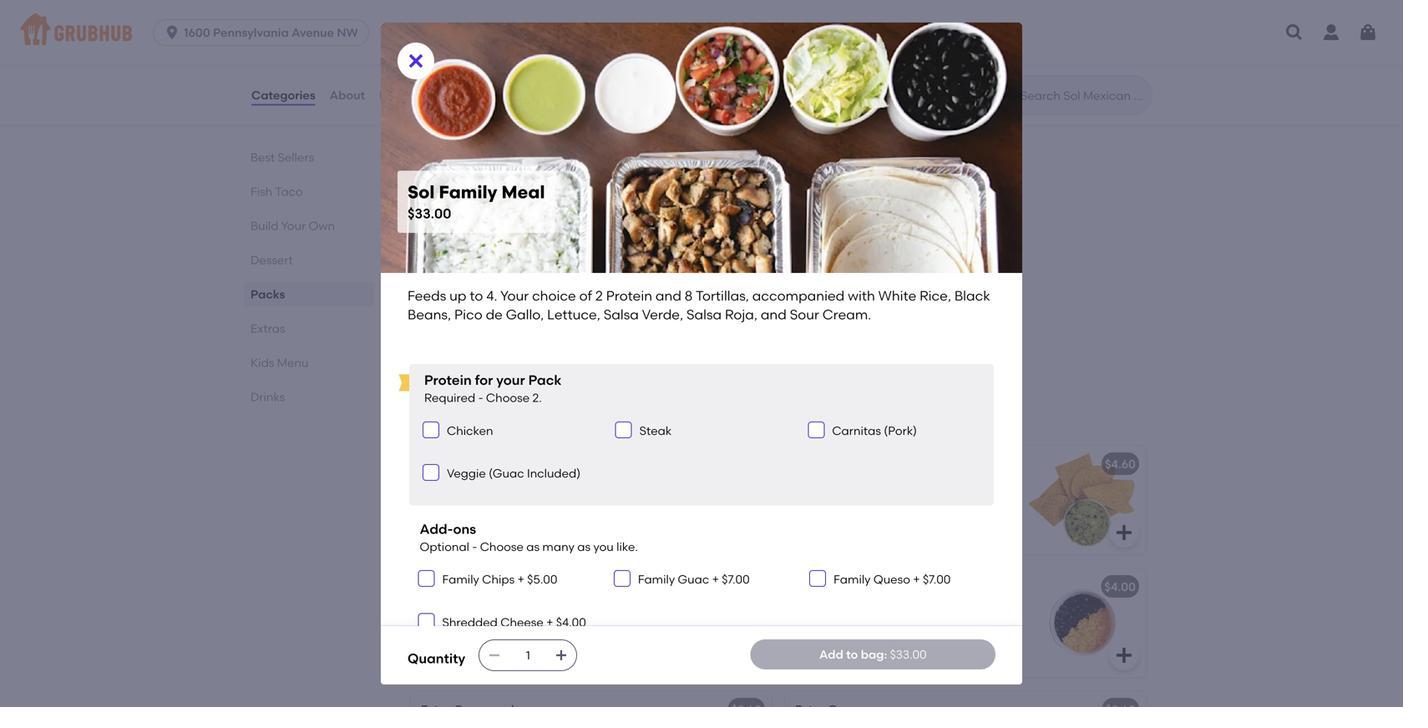 Task type: vqa. For each thing, say whether or not it's contained in the screenshot.
Nov
no



Task type: describe. For each thing, give the bounding box(es) containing it.
beans
[[849, 580, 884, 594]]

your inside button
[[502, 299, 527, 313]]

0 vertical spatial dessert
[[408, 42, 474, 64]]

shredded cheese + $4.00
[[442, 616, 586, 630]]

feeds up to 4. your choice of 2 protein and 8 tortillas, accompanied with white rice, black beans, pico de gallo, lettuce, salsa verde, salsa roja, and sour cream. inside button
[[421, 299, 629, 381]]

svg image for shredded cheese
[[422, 617, 432, 627]]

roja, inside feeds up to 4. your choice of 2 protein and 8 tortillas, accompanied with white rice, black beans, pico de gallo, lettuce, salsa verde, salsa roja, and sour cream.
[[421, 367, 449, 381]]

1 vertical spatial $4.60
[[731, 580, 762, 594]]

1 vertical spatial extras
[[408, 407, 463, 428]]

+ for shredded cheese
[[547, 616, 554, 630]]

sol family meal image
[[647, 264, 772, 372]]

family for family queso
[[834, 573, 871, 587]]

0 vertical spatial white
[[879, 288, 917, 304]]

1 horizontal spatial tortillas,
[[696, 288, 749, 304]]

included)
[[527, 467, 581, 481]]

8 inside feeds up to 4. your choice of 2 protein and 8 tortillas, accompanied with white rice, black beans, pico de gallo, lettuce, salsa verde, salsa roja, and sour cream.
[[489, 316, 496, 330]]

cream. inside button
[[506, 367, 548, 381]]

protein inside protein for your pack required - choose 2.
[[424, 372, 472, 389]]

chicken
[[447, 424, 493, 438]]

about button
[[329, 65, 366, 125]]

best for best sellers
[[251, 150, 275, 165]]

best sellers
[[251, 150, 314, 165]]

$7.00 for family guac + $7.00
[[722, 573, 750, 587]]

cheese
[[501, 616, 544, 630]]

own
[[309, 219, 335, 233]]

rice
[[795, 580, 821, 594]]

verde, inside button
[[557, 350, 593, 364]]

0 vertical spatial churros
[[421, 93, 467, 107]]

Input item quantity number field
[[510, 641, 547, 671]]

0 vertical spatial beans,
[[408, 307, 451, 323]]

0 vertical spatial cream.
[[823, 307, 872, 323]]

fish
[[251, 185, 273, 199]]

1 horizontal spatial sour
[[790, 307, 820, 323]]

add to bag: $33.00
[[820, 648, 927, 662]]

family guac + $7.00
[[638, 573, 750, 587]]

best seller
[[805, 440, 857, 452]]

family inside the sol family meal $33.00
[[439, 182, 498, 203]]

protein inside button
[[421, 316, 461, 330]]

for
[[475, 372, 493, 389]]

search icon image
[[994, 85, 1014, 105]]

1 horizontal spatial de
[[486, 307, 503, 323]]

0 horizontal spatial dessert
[[251, 253, 293, 267]]

$5.00
[[527, 573, 558, 587]]

extra queso image
[[1021, 692, 1146, 708]]

your
[[496, 372, 525, 389]]

build
[[251, 219, 279, 233]]

chips left $5.00
[[482, 573, 515, 587]]

1600
[[184, 25, 210, 40]]

bag:
[[861, 648, 887, 662]]

menu
[[277, 356, 309, 370]]

lettuce, inside feeds up to 4. your choice of 2 protein and 8 tortillas, accompanied with white rice, black beans, pico de gallo, lettuce, salsa verde, salsa roja, and sour cream.
[[475, 350, 521, 364]]

svg image for 1600 pennsylvania avenue nw
[[164, 24, 181, 41]]

0 vertical spatial $4.60
[[1105, 457, 1136, 471]]

fish taco
[[251, 185, 303, 199]]

feeds up to 4. your choice of 2 protein and 8 tortillas, accompanied with white rice, black beans, pico de gallo, lettuce, salsa verde, salsa roja, and sour cream. button
[[411, 264, 772, 381]]

with inside button
[[421, 333, 445, 347]]

carnitas (pork)
[[832, 424, 917, 438]]

optional
[[420, 540, 470, 554]]

1 as from the left
[[527, 540, 540, 554]]

black inside button
[[514, 333, 545, 347]]

main navigation navigation
[[0, 0, 1404, 65]]

svg image for family queso
[[813, 574, 823, 584]]

up inside button
[[458, 299, 472, 313]]

choose inside add-ons optional - choose as many as you like.
[[480, 540, 524, 554]]

0 vertical spatial lettuce,
[[547, 307, 601, 323]]

chips and queso image
[[647, 569, 772, 677]]

protein for your pack required - choose 2.
[[424, 372, 562, 405]]

family for family chips
[[442, 573, 479, 587]]

rice and beans
[[795, 580, 884, 594]]

2 as from the left
[[578, 540, 591, 554]]

0 vertical spatial accompanied
[[753, 288, 845, 304]]

svg image for steak
[[619, 425, 629, 435]]

rice and beans image
[[1021, 569, 1146, 677]]

of inside button
[[570, 299, 582, 313]]

shredded
[[442, 616, 498, 630]]

2 churros with chocolate or caramel
[[421, 117, 627, 131]]

4. inside button
[[490, 299, 499, 313]]

required
[[424, 391, 476, 405]]

1600 pennsylvania avenue nw button
[[153, 19, 376, 46]]

0 vertical spatial 8
[[685, 288, 693, 304]]

like.
[[617, 540, 638, 554]]

de inside button
[[421, 350, 436, 364]]

you
[[594, 540, 614, 554]]

chips and guacamole image
[[1021, 446, 1146, 555]]

0 vertical spatial protein
[[606, 288, 653, 304]]

1 horizontal spatial queso
[[874, 573, 911, 587]]

build your own
[[251, 219, 335, 233]]

reviews button
[[379, 65, 427, 125]]

1 horizontal spatial $4.00
[[1105, 580, 1136, 594]]

1 vertical spatial churros
[[430, 117, 475, 131]]

chips for chips
[[421, 457, 454, 471]]

seller
[[829, 440, 857, 452]]

nw
[[337, 25, 358, 40]]

0 horizontal spatial packs
[[251, 287, 285, 302]]

(pork)
[[884, 424, 917, 438]]

2.
[[533, 391, 542, 405]]

0 vertical spatial packs
[[408, 225, 461, 246]]

+ for family queso
[[913, 573, 920, 587]]

pack
[[529, 372, 562, 389]]

$33.00 for sol family meal
[[408, 206, 452, 222]]

chips button
[[411, 446, 772, 555]]

chips image
[[647, 446, 772, 555]]

best for best seller
[[805, 440, 827, 452]]

caramel
[[579, 117, 627, 131]]



Task type: locate. For each thing, give the bounding box(es) containing it.
about
[[330, 88, 365, 102]]

veggie
[[447, 467, 486, 481]]

sour inside feeds up to 4. your choice of 2 protein and 8 tortillas, accompanied with white rice, black beans, pico de gallo, lettuce, salsa verde, salsa roja, and sour cream.
[[478, 367, 503, 381]]

with
[[478, 117, 502, 131], [848, 288, 875, 304], [421, 333, 445, 347]]

0 vertical spatial sour
[[790, 307, 820, 323]]

choose inside protein for your pack required - choose 2.
[[486, 391, 530, 405]]

protein
[[606, 288, 653, 304], [421, 316, 461, 330], [424, 372, 472, 389]]

chips down the chicken
[[421, 457, 454, 471]]

0 horizontal spatial extras
[[251, 322, 285, 336]]

family right rice
[[834, 573, 871, 587]]

accompanied inside button
[[548, 316, 629, 330]]

1 vertical spatial lettuce,
[[475, 350, 521, 364]]

0 vertical spatial de
[[486, 307, 503, 323]]

0 vertical spatial choose
[[486, 391, 530, 405]]

0 horizontal spatial with
[[421, 333, 445, 347]]

1 horizontal spatial lettuce,
[[547, 307, 601, 323]]

tortillas,
[[696, 288, 749, 304], [499, 316, 545, 330]]

1 vertical spatial black
[[514, 333, 545, 347]]

family for family guac
[[638, 573, 675, 587]]

steak
[[640, 424, 672, 438]]

2 inside button
[[584, 299, 591, 313]]

sol family meal $33.00
[[408, 182, 545, 222]]

$7.00 for family queso + $7.00
[[923, 573, 951, 587]]

0 horizontal spatial $4.60
[[731, 580, 762, 594]]

0 vertical spatial rice,
[[920, 288, 952, 304]]

choice
[[532, 288, 576, 304], [529, 299, 568, 313]]

0 vertical spatial gallo,
[[506, 307, 544, 323]]

+ left $5.00
[[518, 573, 525, 587]]

0 horizontal spatial gallo,
[[439, 350, 472, 364]]

2
[[421, 117, 428, 131], [596, 288, 603, 304], [584, 299, 591, 313]]

0 vertical spatial with
[[478, 117, 502, 131]]

1 horizontal spatial 2
[[584, 299, 591, 313]]

queso up the bag:
[[874, 573, 911, 587]]

1 vertical spatial sour
[[478, 367, 503, 381]]

veggie (guac included)
[[447, 467, 581, 481]]

categories
[[251, 88, 316, 102]]

svg image for veggie (guac included)
[[426, 468, 436, 478]]

1 vertical spatial 8
[[489, 316, 496, 330]]

best left sellers
[[251, 150, 275, 165]]

of
[[579, 288, 592, 304], [570, 299, 582, 313]]

packs down build
[[251, 287, 285, 302]]

0 horizontal spatial as
[[527, 540, 540, 554]]

+ right guac
[[712, 573, 719, 587]]

1 horizontal spatial extras
[[408, 407, 463, 428]]

1 vertical spatial cream.
[[506, 367, 548, 381]]

1 horizontal spatial packs
[[408, 225, 461, 246]]

up
[[450, 288, 467, 304], [458, 299, 472, 313]]

0 vertical spatial extras
[[251, 322, 285, 336]]

1 vertical spatial verde,
[[557, 350, 593, 364]]

svg image
[[1285, 23, 1305, 43], [1359, 23, 1379, 43], [406, 51, 426, 71], [426, 425, 436, 435], [812, 425, 822, 435], [617, 574, 627, 584], [740, 646, 760, 666], [488, 649, 501, 663], [555, 649, 568, 663]]

lettuce, up your
[[475, 350, 521, 364]]

1 horizontal spatial 8
[[685, 288, 693, 304]]

1600 pennsylvania avenue nw
[[184, 25, 358, 40]]

gallo, inside feeds up to 4. your choice of 2 protein and 8 tortillas, accompanied with white rice, black beans, pico de gallo, lettuce, salsa verde, salsa roja, and sour cream. button
[[439, 350, 472, 364]]

1 vertical spatial pico
[[589, 333, 613, 347]]

0 vertical spatial -
[[478, 391, 483, 405]]

svg image
[[164, 24, 181, 41], [740, 159, 760, 179], [619, 425, 629, 435], [426, 468, 436, 478], [1115, 523, 1135, 543], [422, 574, 432, 584], [813, 574, 823, 584], [422, 617, 432, 627], [1115, 646, 1135, 666]]

add
[[820, 648, 844, 662]]

$4.75
[[732, 93, 762, 107]]

$33.00 down sol
[[408, 206, 452, 222]]

$4.00
[[1105, 580, 1136, 594], [556, 616, 586, 630]]

family queso + $7.00
[[834, 573, 951, 587]]

1 horizontal spatial beans,
[[548, 333, 586, 347]]

dessert up reviews
[[408, 42, 474, 64]]

$4.60
[[1105, 457, 1136, 471], [731, 580, 762, 594]]

1 vertical spatial dessert
[[251, 253, 293, 267]]

Search Sol Mexican Grill search field
[[1019, 88, 1147, 104]]

rice, inside feeds up to 4. your choice of 2 protein and 8 tortillas, accompanied with white rice, black beans, pico de gallo, lettuce, salsa verde, salsa roja, and sour cream. button
[[484, 333, 511, 347]]

1 horizontal spatial best
[[805, 440, 827, 452]]

add-
[[420, 521, 453, 538]]

+ for family guac
[[712, 573, 719, 587]]

0 vertical spatial black
[[955, 288, 991, 304]]

quantity
[[408, 651, 466, 667]]

1 vertical spatial tortillas,
[[499, 316, 545, 330]]

1 vertical spatial best
[[805, 440, 827, 452]]

svg image inside 1600 pennsylvania avenue nw button
[[164, 24, 181, 41]]

0 horizontal spatial verde,
[[557, 350, 593, 364]]

many
[[543, 540, 575, 554]]

best left seller
[[805, 440, 827, 452]]

0 vertical spatial verde,
[[642, 307, 684, 323]]

2 horizontal spatial with
[[848, 288, 875, 304]]

svg image for family chips
[[422, 574, 432, 584]]

1 vertical spatial protein
[[421, 316, 461, 330]]

kids
[[251, 356, 274, 370]]

extras up kids
[[251, 322, 285, 336]]

to inside feeds up to 4. your choice of 2 protein and 8 tortillas, accompanied with white rice, black beans, pico de gallo, lettuce, salsa verde, salsa roja, and sour cream.
[[475, 299, 487, 313]]

0 horizontal spatial accompanied
[[548, 316, 629, 330]]

1 horizontal spatial verde,
[[642, 307, 684, 323]]

1 horizontal spatial roja,
[[725, 307, 758, 323]]

- down for
[[478, 391, 483, 405]]

pennsylvania
[[213, 25, 289, 40]]

1 horizontal spatial black
[[955, 288, 991, 304]]

- down "ons"
[[472, 540, 477, 554]]

kids menu
[[251, 356, 309, 370]]

packs down sol
[[408, 225, 461, 246]]

guac
[[678, 573, 710, 587]]

$33.00
[[408, 206, 452, 222], [890, 648, 927, 662]]

cream.
[[823, 307, 872, 323], [506, 367, 548, 381]]

0 horizontal spatial $33.00
[[408, 206, 452, 222]]

0 vertical spatial best
[[251, 150, 275, 165]]

1 vertical spatial rice,
[[484, 333, 511, 347]]

your
[[281, 219, 306, 233], [501, 288, 529, 304], [502, 299, 527, 313]]

extras down required
[[408, 407, 463, 428]]

family left guac
[[638, 573, 675, 587]]

drinks
[[251, 390, 285, 404]]

0 horizontal spatial 8
[[489, 316, 496, 330]]

gallo, up your
[[506, 307, 544, 323]]

accompanied
[[753, 288, 845, 304], [548, 316, 629, 330]]

1 horizontal spatial $33.00
[[890, 648, 927, 662]]

verde,
[[642, 307, 684, 323], [557, 350, 593, 364]]

1 vertical spatial accompanied
[[548, 316, 629, 330]]

0 horizontal spatial $4.00
[[556, 616, 586, 630]]

sol
[[408, 182, 435, 203]]

sellers
[[278, 150, 314, 165]]

avenue
[[292, 25, 334, 40]]

chips down the "optional"
[[421, 580, 454, 594]]

feeds inside button
[[421, 299, 455, 313]]

best
[[251, 150, 275, 165], [805, 440, 827, 452]]

0 horizontal spatial sour
[[478, 367, 503, 381]]

0 horizontal spatial roja,
[[421, 367, 449, 381]]

1 vertical spatial gallo,
[[439, 350, 472, 364]]

8
[[685, 288, 693, 304], [489, 316, 496, 330]]

1 vertical spatial -
[[472, 540, 477, 554]]

- inside add-ons optional - choose as many as you like.
[[472, 540, 477, 554]]

0 vertical spatial $4.00
[[1105, 580, 1136, 594]]

feeds
[[408, 288, 446, 304], [421, 299, 455, 313]]

+
[[518, 573, 525, 587], [712, 573, 719, 587], [913, 573, 920, 587], [547, 616, 554, 630]]

1 horizontal spatial as
[[578, 540, 591, 554]]

0 horizontal spatial cream.
[[506, 367, 548, 381]]

0 vertical spatial $33.00
[[408, 206, 452, 222]]

ons
[[453, 521, 476, 538]]

white inside button
[[448, 333, 481, 347]]

$33.00 right the bag:
[[890, 648, 927, 662]]

0 horizontal spatial pico
[[455, 307, 483, 323]]

1 vertical spatial choose
[[480, 540, 524, 554]]

+ for family chips
[[518, 573, 525, 587]]

+ right cheese
[[547, 616, 554, 630]]

taco
[[275, 185, 303, 199]]

2 vertical spatial with
[[421, 333, 445, 347]]

extras
[[251, 322, 285, 336], [408, 407, 463, 428]]

meal
[[502, 182, 545, 203]]

de
[[486, 307, 503, 323], [421, 350, 436, 364]]

1 vertical spatial $4.00
[[556, 616, 586, 630]]

as left you
[[578, 540, 591, 554]]

rice,
[[920, 288, 952, 304], [484, 333, 511, 347]]

as
[[527, 540, 540, 554], [578, 540, 591, 554]]

1 vertical spatial de
[[421, 350, 436, 364]]

1 vertical spatial $33.00
[[890, 648, 927, 662]]

de up for
[[486, 307, 503, 323]]

- inside protein for your pack required - choose 2.
[[478, 391, 483, 405]]

and
[[656, 288, 682, 304], [761, 307, 787, 323], [464, 316, 487, 330], [452, 367, 475, 381], [457, 580, 480, 594], [823, 580, 846, 594]]

chips inside button
[[421, 457, 454, 471]]

0 horizontal spatial black
[[514, 333, 545, 347]]

1 $7.00 from the left
[[722, 573, 750, 587]]

churros
[[421, 93, 467, 107], [430, 117, 475, 131]]

categories button
[[251, 65, 316, 125]]

chips for chips and queso
[[421, 580, 454, 594]]

add-ons optional - choose as many as you like.
[[420, 521, 638, 554]]

extra guacamole image
[[647, 692, 772, 708]]

+ right beans
[[913, 573, 920, 587]]

gallo,
[[506, 307, 544, 323], [439, 350, 472, 364]]

reviews
[[379, 88, 426, 102]]

0 horizontal spatial -
[[472, 540, 477, 554]]

churros image
[[647, 82, 772, 190]]

1 vertical spatial beans,
[[548, 333, 586, 347]]

1 horizontal spatial $4.60
[[1105, 457, 1136, 471]]

2 $7.00 from the left
[[923, 573, 951, 587]]

1 horizontal spatial gallo,
[[506, 307, 544, 323]]

1 vertical spatial with
[[848, 288, 875, 304]]

salsa
[[604, 307, 639, 323], [687, 307, 722, 323], [524, 350, 554, 364], [596, 350, 626, 364]]

0 horizontal spatial queso
[[482, 580, 519, 594]]

1 horizontal spatial with
[[478, 117, 502, 131]]

pico inside feeds up to 4. your choice of 2 protein and 8 tortillas, accompanied with white rice, black beans, pico de gallo, lettuce, salsa verde, salsa roja, and sour cream. button
[[589, 333, 613, 347]]

dessert down build
[[251, 253, 293, 267]]

carnitas
[[832, 424, 881, 438]]

0 horizontal spatial white
[[448, 333, 481, 347]]

as left many
[[527, 540, 540, 554]]

2 vertical spatial protein
[[424, 372, 472, 389]]

-
[[478, 391, 483, 405], [472, 540, 477, 554]]

0 horizontal spatial lettuce,
[[475, 350, 521, 364]]

$33.00 for add to bag:
[[890, 648, 927, 662]]

or
[[565, 117, 577, 131]]

family down the "optional"
[[442, 573, 479, 587]]

chips
[[421, 457, 454, 471], [482, 573, 515, 587], [421, 580, 454, 594]]

$7.00 right beans
[[923, 573, 951, 587]]

to
[[470, 288, 483, 304], [475, 299, 487, 313], [847, 648, 858, 662]]

queso up shredded cheese + $4.00
[[482, 580, 519, 594]]

0 horizontal spatial de
[[421, 350, 436, 364]]

choose
[[486, 391, 530, 405], [480, 540, 524, 554]]

choose down your
[[486, 391, 530, 405]]

1 horizontal spatial $7.00
[[923, 573, 951, 587]]

1 horizontal spatial pico
[[589, 333, 613, 347]]

tortillas, inside button
[[499, 316, 545, 330]]

family chips + $5.00
[[442, 573, 558, 587]]

0 horizontal spatial best
[[251, 150, 275, 165]]

1 vertical spatial roja,
[[421, 367, 449, 381]]

0 vertical spatial pico
[[455, 307, 483, 323]]

1 vertical spatial white
[[448, 333, 481, 347]]

lettuce, up pack
[[547, 307, 601, 323]]

family right sol
[[439, 182, 498, 203]]

beans,
[[408, 307, 451, 323], [548, 333, 586, 347]]

black
[[955, 288, 991, 304], [514, 333, 545, 347]]

0 vertical spatial roja,
[[725, 307, 758, 323]]

feeds up to 4. your choice of 2 protein and 8 tortillas, accompanied with white rice, black beans, pico de gallo, lettuce, salsa verde, salsa roja, and sour cream.
[[408, 288, 994, 323], [421, 299, 629, 381]]

1 horizontal spatial rice,
[[920, 288, 952, 304]]

beans, inside feeds up to 4. your choice of 2 protein and 8 tortillas, accompanied with white rice, black beans, pico de gallo, lettuce, salsa verde, salsa roja, and sour cream.
[[548, 333, 586, 347]]

choose up family chips + $5.00
[[480, 540, 524, 554]]

2 horizontal spatial 2
[[596, 288, 603, 304]]

1 horizontal spatial accompanied
[[753, 288, 845, 304]]

gallo, up required
[[439, 350, 472, 364]]

chips and queso
[[421, 580, 519, 594]]

family
[[439, 182, 498, 203], [442, 573, 479, 587], [638, 573, 675, 587], [834, 573, 871, 587]]

0 horizontal spatial 2
[[421, 117, 428, 131]]

(guac
[[489, 467, 524, 481]]

de up required
[[421, 350, 436, 364]]

$33.00 inside the sol family meal $33.00
[[408, 206, 452, 222]]

choice inside feeds up to 4. your choice of 2 protein and 8 tortillas, accompanied with white rice, black beans, pico de gallo, lettuce, salsa verde, salsa roja, and sour cream.
[[529, 299, 568, 313]]

sour
[[790, 307, 820, 323], [478, 367, 503, 381]]

chocolate
[[505, 117, 562, 131]]

1 horizontal spatial cream.
[[823, 307, 872, 323]]

0 vertical spatial tortillas,
[[696, 288, 749, 304]]

queso
[[874, 573, 911, 587], [482, 580, 519, 594]]

$7.00 right guac
[[722, 573, 750, 587]]



